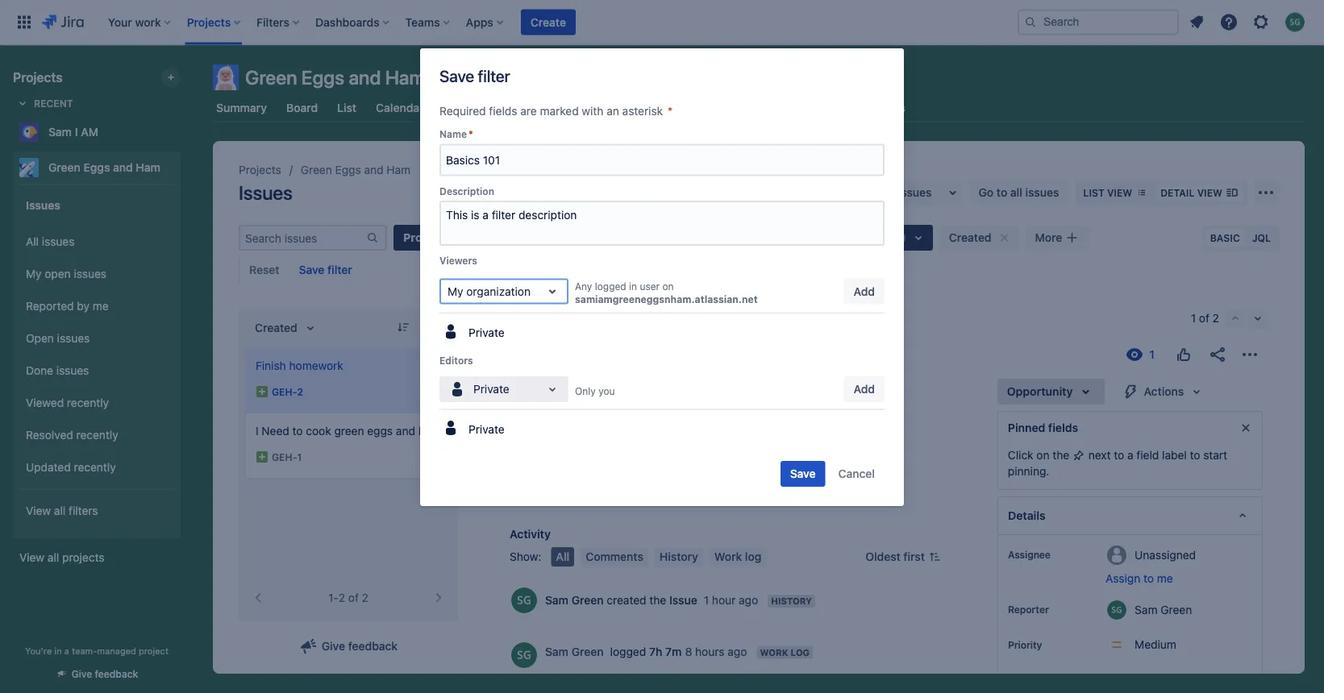 Task type: vqa. For each thing, say whether or not it's contained in the screenshot.
Go to all issues
yes



Task type: locate. For each thing, give the bounding box(es) containing it.
1 horizontal spatial the
[[1053, 449, 1069, 462]]

a inside next to a field label to start pinning.
[[1127, 449, 1133, 462]]

me inside button
[[1157, 572, 1173, 585]]

recently down 'done issues' link
[[67, 396, 109, 410]]

1 horizontal spatial green eggs and ham link
[[301, 160, 411, 180]]

1 horizontal spatial list
[[1083, 187, 1105, 198]]

2 horizontal spatial of
[[1199, 312, 1210, 325]]

next to a field label to start pinning.
[[1008, 449, 1227, 478]]

feedback down the 1-2 of 2
[[348, 640, 398, 653]]

my for my organization
[[448, 285, 463, 298]]

1 horizontal spatial work
[[760, 648, 788, 658]]

private right editors text box
[[473, 383, 509, 396]]

all
[[26, 235, 39, 248], [556, 550, 569, 564]]

issues up all issues
[[26, 198, 60, 211]]

field
[[1137, 449, 1159, 462]]

0 vertical spatial of
[[1199, 312, 1210, 325]]

0 horizontal spatial me
[[93, 300, 109, 313]]

eggs up board
[[301, 66, 344, 89]]

tab list
[[203, 94, 1314, 123]]

list for list
[[337, 101, 357, 115]]

and down calendar link
[[364, 163, 383, 177]]

0 horizontal spatial fields
[[489, 104, 517, 118]]

green down sam
[[48, 161, 81, 174]]

reports link
[[663, 94, 711, 123]]

2 add button from the top
[[844, 377, 885, 402]]

ago for logged 7h 7m 8 hours ago
[[728, 645, 747, 658]]

feedback
[[348, 640, 398, 653], [95, 669, 138, 680]]

1 vertical spatial finish homework
[[510, 376, 652, 398]]

i left need
[[256, 425, 259, 438]]

in left user
[[629, 281, 637, 292]]

all left projects
[[48, 551, 59, 564]]

1
[[1191, 312, 1196, 325], [297, 452, 302, 463], [704, 594, 709, 607]]

0 vertical spatial history
[[660, 550, 698, 564]]

give feedback for 'give feedback' button to the top
[[322, 640, 398, 653]]

7h
[[649, 645, 662, 658]]

1 horizontal spatial *
[[668, 104, 673, 118]]

need
[[262, 425, 289, 438]]

filter inside button
[[327, 263, 352, 277]]

Search field
[[1018, 9, 1179, 35]]

view all projects link
[[13, 544, 181, 573]]

lead image left geh-1
[[256, 451, 269, 464]]

1 horizontal spatial i
[[256, 425, 259, 438]]

1 vertical spatial give
[[72, 669, 92, 680]]

me
[[93, 300, 109, 313], [1157, 572, 1173, 585]]

0 vertical spatial lead image
[[256, 385, 269, 398]]

view left "detail"
[[1107, 187, 1132, 198]]

only
[[575, 385, 596, 397]]

2
[[1213, 312, 1219, 325], [297, 386, 303, 398], [339, 592, 345, 605], [362, 592, 369, 605]]

view left projects
[[19, 551, 44, 564]]

fields for required
[[489, 104, 517, 118]]

ham down calendar link
[[387, 163, 411, 177]]

0 horizontal spatial give feedback
[[72, 669, 138, 680]]

issues down projects link
[[239, 181, 292, 204]]

work log inside 'button'
[[714, 550, 762, 564]]

logged left 7h
[[610, 645, 646, 658]]

0 vertical spatial add button
[[844, 279, 885, 304]]

view right "detail"
[[1197, 187, 1223, 198]]

issues for all issues
[[42, 235, 75, 248]]

primary element
[[10, 0, 1018, 45]]

1 group from the top
[[19, 184, 174, 537]]

created the issue 1 hour ago
[[607, 594, 758, 607]]

fields up click on the
[[1048, 421, 1078, 435]]

a left field
[[1127, 449, 1133, 462]]

* right name
[[469, 129, 473, 140]]

1 horizontal spatial green
[[245, 66, 297, 89]]

all inside all issues link
[[26, 235, 39, 248]]

view for view all projects
[[19, 551, 44, 564]]

unassigned
[[1135, 548, 1196, 562]]

0 horizontal spatial log
[[745, 550, 762, 564]]

on up samiamgreeneggsnham.atlassian.net
[[662, 281, 674, 292]]

assign to me
[[1106, 572, 1173, 585]]

0 vertical spatial logged
[[595, 281, 626, 292]]

save down search issues text box
[[299, 263, 324, 277]]

logged
[[595, 281, 626, 292], [610, 645, 646, 658]]

sam
[[48, 125, 72, 139]]

on inside "any logged in user on samiamgreeneggsnham.atlassian.net"
[[662, 281, 674, 292]]

geh-1
[[272, 452, 302, 463]]

issues right with
[[613, 101, 647, 114]]

1 horizontal spatial issues
[[239, 181, 292, 204]]

to right next
[[1114, 449, 1124, 462]]

1 vertical spatial add button
[[844, 377, 885, 402]]

activity
[[510, 528, 551, 541]]

all
[[1010, 186, 1022, 199], [54, 504, 66, 518], [48, 551, 59, 564]]

issues inside 'done issues' link
[[56, 364, 89, 377]]

1 lead image from the top
[[256, 385, 269, 398]]

created
[[607, 594, 646, 607]]

recently down the resolved recently link
[[74, 461, 116, 474]]

issues right the go
[[1025, 186, 1059, 199]]

save filter down search issues text box
[[299, 263, 352, 277]]

a for in
[[64, 646, 69, 656]]

issues up the viewed recently
[[56, 364, 89, 377]]

0 horizontal spatial work
[[714, 550, 742, 564]]

1 vertical spatial work
[[760, 648, 788, 658]]

logged right any
[[595, 281, 626, 292]]

0 vertical spatial private
[[469, 326, 505, 339]]

1 vertical spatial ago
[[728, 645, 747, 658]]

me right by
[[93, 300, 109, 313]]

export issues
[[860, 186, 932, 199]]

cancel
[[838, 467, 875, 481]]

give down 1-
[[322, 640, 345, 653]]

1 vertical spatial give feedback
[[72, 669, 138, 680]]

ago right hours
[[728, 645, 747, 658]]

2 vertical spatial all
[[48, 551, 59, 564]]

group
[[19, 184, 174, 537], [19, 221, 174, 489]]

to for go to all issues
[[997, 186, 1007, 199]]

filter
[[478, 66, 510, 85], [327, 263, 352, 277]]

work log right hours
[[760, 648, 810, 658]]

0 vertical spatial ago
[[739, 594, 758, 607]]

give feedback down the 1-2 of 2
[[322, 640, 398, 653]]

a for is
[[581, 674, 587, 687]]

my
[[26, 267, 42, 281], [448, 285, 463, 298]]

sam i am link
[[13, 116, 174, 148]]

1 vertical spatial on
[[1037, 449, 1050, 462]]

give
[[322, 640, 345, 653], [72, 669, 92, 680]]

private for editors
[[469, 423, 505, 436]]

2 vertical spatial save
[[790, 467, 816, 481]]

on up pinning.
[[1037, 449, 1050, 462]]

2 vertical spatial recently
[[74, 461, 116, 474]]

save up timeline
[[439, 66, 474, 85]]

click
[[1008, 449, 1034, 462]]

eggs
[[301, 66, 344, 89], [83, 161, 110, 174], [335, 163, 361, 177]]

a left team-
[[64, 646, 69, 656]]

my for my open issues
[[26, 267, 42, 281]]

filter up timeline
[[478, 66, 510, 85]]

green eggs and ham link down sam i am link
[[13, 152, 174, 184]]

user
[[640, 281, 660, 292]]

issues inside all issues link
[[42, 235, 75, 248]]

1 vertical spatial all
[[556, 550, 569, 564]]

list right board
[[337, 101, 357, 115]]

log
[[745, 550, 762, 564], [791, 648, 810, 658]]

give down team-
[[72, 669, 92, 680]]

recently down viewed recently link
[[76, 429, 118, 442]]

1 vertical spatial history
[[771, 596, 812, 607]]

hours
[[695, 645, 725, 658]]

viewed
[[26, 396, 64, 410]]

you're in a team-managed project
[[25, 646, 168, 656]]

2 horizontal spatial green
[[301, 163, 332, 177]]

0 horizontal spatial view
[[1107, 187, 1132, 198]]

0 vertical spatial finish
[[256, 359, 286, 373]]

required
[[439, 104, 486, 118]]

to right assign
[[1144, 572, 1154, 585]]

fields left are
[[489, 104, 517, 118]]

save filter
[[439, 66, 510, 85], [299, 263, 352, 277]]

work up hour
[[714, 550, 742, 564]]

all inside 'link'
[[1010, 186, 1022, 199]]

ham
[[385, 66, 425, 89], [136, 161, 160, 174], [387, 163, 411, 177]]

all for filters
[[54, 504, 66, 518]]

in
[[629, 281, 637, 292], [54, 646, 62, 656]]

all for all
[[556, 550, 569, 564]]

project
[[139, 646, 168, 656]]

homework up geh-2
[[289, 359, 343, 373]]

comments button
[[581, 548, 648, 567]]

1 horizontal spatial save
[[439, 66, 474, 85]]

0 vertical spatial list
[[337, 101, 357, 115]]

eggs down sam i am link
[[83, 161, 110, 174]]

to right the go
[[997, 186, 1007, 199]]

to inside 'link'
[[997, 186, 1007, 199]]

view down 'updated'
[[26, 504, 51, 518]]

issues
[[613, 101, 647, 114], [239, 181, 292, 204], [26, 198, 60, 211]]

create
[[530, 15, 566, 29]]

2 add from the top
[[854, 383, 875, 396]]

add
[[854, 285, 875, 298], [854, 383, 875, 396]]

refresh image
[[429, 321, 442, 334]]

homework right open icon
[[563, 376, 652, 398]]

1 vertical spatial fields
[[1048, 421, 1078, 435]]

1 vertical spatial feedback
[[95, 669, 138, 680]]

viewed recently
[[26, 396, 109, 410]]

all for projects
[[48, 551, 59, 564]]

export
[[860, 186, 895, 199]]

7m
[[665, 645, 682, 658]]

resolved
[[26, 429, 73, 442]]

1 horizontal spatial on
[[1037, 449, 1050, 462]]

0 vertical spatial feedback
[[348, 640, 398, 653]]

0 horizontal spatial filter
[[327, 263, 352, 277]]

2 vertical spatial a
[[581, 674, 587, 687]]

issues up "open"
[[42, 235, 75, 248]]

finish left 'only'
[[510, 376, 559, 398]]

sam i am
[[48, 125, 98, 139]]

me down "unassigned"
[[1157, 572, 1173, 585]]

issues right "open"
[[74, 267, 107, 281]]

0 vertical spatial *
[[668, 104, 673, 118]]

give feedback down 'you're in a team-managed project'
[[72, 669, 138, 680]]

menu bar
[[548, 548, 770, 567]]

2 geh- from the top
[[272, 452, 297, 463]]

0 vertical spatial a
[[1127, 449, 1133, 462]]

log inside 'button'
[[745, 550, 762, 564]]

list view
[[1083, 187, 1132, 198]]

cook
[[306, 425, 331, 438]]

recently for updated recently
[[74, 461, 116, 474]]

1 vertical spatial log
[[791, 648, 810, 658]]

issues inside open issues "link"
[[57, 332, 90, 345]]

ago for created the issue 1 hour ago
[[739, 594, 758, 607]]

feedback down the managed at the bottom
[[95, 669, 138, 680]]

lead image
[[256, 385, 269, 398], [256, 451, 269, 464]]

this
[[545, 674, 567, 687]]

all right the go
[[1010, 186, 1022, 199]]

1 add from the top
[[854, 285, 875, 298]]

recently for viewed recently
[[67, 396, 109, 410]]

jql
[[1252, 232, 1271, 244]]

2 horizontal spatial save
[[790, 467, 816, 481]]

0 vertical spatial save
[[439, 66, 474, 85]]

0 vertical spatial 1
[[1191, 312, 1196, 325]]

geh- for need
[[272, 452, 297, 463]]

0 horizontal spatial on
[[662, 281, 674, 292]]

0 vertical spatial my
[[26, 267, 42, 281]]

reported
[[26, 300, 74, 313]]

0 vertical spatial recently
[[67, 396, 109, 410]]

2 lead image from the top
[[256, 451, 269, 464]]

work right hours
[[760, 648, 788, 658]]

next
[[1088, 449, 1111, 462]]

the down pinned fields
[[1053, 449, 1069, 462]]

comments
[[586, 550, 643, 564]]

of
[[1199, 312, 1210, 325], [348, 592, 359, 605], [651, 674, 661, 687]]

None field
[[441, 146, 883, 175]]

1 vertical spatial projects
[[239, 163, 281, 177]]

the left issue
[[649, 594, 666, 607]]

work log up hour
[[714, 550, 762, 564]]

all button
[[551, 548, 574, 567]]

1 horizontal spatial a
[[581, 674, 587, 687]]

green eggs and ham link down list link
[[301, 160, 411, 180]]

1 add button from the top
[[844, 279, 885, 304]]

asterisk
[[622, 104, 663, 118]]

to
[[997, 186, 1007, 199], [292, 425, 303, 438], [1114, 449, 1124, 462], [1190, 449, 1200, 462], [1144, 572, 1154, 585]]

1 horizontal spatial in
[[629, 281, 637, 292]]

* right asterisk
[[668, 104, 673, 118]]

all left filters
[[54, 504, 66, 518]]

issues inside export issues button
[[898, 186, 932, 199]]

1 horizontal spatial history
[[771, 596, 812, 607]]

in inside "any logged in user on samiamgreeneggsnham.atlassian.net"
[[629, 281, 637, 292]]

geh- down need
[[272, 452, 297, 463]]

open issues link
[[19, 323, 174, 355]]

updated recently link
[[19, 452, 174, 484]]

green up summary
[[245, 66, 297, 89]]

give feedback button down 'you're in a team-managed project'
[[46, 661, 148, 687]]

newest first image
[[928, 551, 941, 564]]

0 horizontal spatial a
[[64, 646, 69, 656]]

save filter up timeline
[[439, 66, 510, 85]]

start
[[1203, 449, 1227, 462]]

0 horizontal spatial i
[[75, 125, 78, 139]]

projects up collapse recent projects image
[[13, 70, 63, 85]]

0 horizontal spatial all
[[26, 235, 39, 248]]

detail
[[1161, 187, 1195, 198]]

finish up geh-2
[[256, 359, 286, 373]]

i left am
[[75, 125, 78, 139]]

history right hour
[[771, 596, 812, 607]]

0 horizontal spatial save
[[299, 263, 324, 277]]

1 vertical spatial the
[[649, 594, 666, 607]]

private right the ham
[[469, 423, 505, 436]]

1 vertical spatial work log
[[760, 648, 810, 658]]

green eggs and ham down list link
[[301, 163, 411, 177]]

lead image left geh-2
[[256, 385, 269, 398]]

1 vertical spatial of
[[348, 592, 359, 605]]

filter down search issues text box
[[327, 263, 352, 277]]

a for to
[[1127, 449, 1133, 462]]

1 vertical spatial homework
[[563, 376, 652, 398]]

1 vertical spatial my
[[448, 285, 463, 298]]

add button for only you
[[844, 377, 885, 402]]

1 vertical spatial recently
[[76, 429, 118, 442]]

0 horizontal spatial my
[[26, 267, 42, 281]]

0 vertical spatial finish homework
[[256, 359, 343, 373]]

done issues
[[26, 364, 89, 377]]

2 vertical spatial of
[[651, 674, 661, 687]]

0 vertical spatial fields
[[489, 104, 517, 118]]

managed
[[97, 646, 136, 656]]

my open issues
[[26, 267, 107, 281]]

give feedback for the bottommost 'give feedback' button
[[72, 669, 138, 680]]

1 view from the left
[[1107, 187, 1132, 198]]

2 group from the top
[[19, 221, 174, 489]]

a right the is
[[581, 674, 587, 687]]

my left "open"
[[26, 267, 42, 281]]

all right show:
[[556, 550, 569, 564]]

issues inside 'go to all issues' 'link'
[[1025, 186, 1059, 199]]

jira image
[[42, 12, 84, 32], [42, 12, 84, 32]]

geh- up need
[[272, 386, 297, 398]]

list right 'go to all issues' 'link'
[[1083, 187, 1105, 198]]

0 horizontal spatial list
[[337, 101, 357, 115]]

projects down summary link on the left top
[[239, 163, 281, 177]]

in right the you're
[[54, 646, 62, 656]]

an
[[607, 104, 619, 118]]

medium
[[1135, 638, 1176, 652]]

1 vertical spatial list
[[1083, 187, 1105, 198]]

updated recently
[[26, 461, 116, 474]]

marked
[[540, 104, 579, 118]]

my open issues link
[[19, 258, 174, 290]]

open image
[[543, 380, 562, 399]]

1 vertical spatial in
[[54, 646, 62, 656]]

recently
[[67, 396, 109, 410], [76, 429, 118, 442], [74, 461, 116, 474]]

2 view from the left
[[1197, 187, 1223, 198]]

1 vertical spatial all
[[54, 504, 66, 518]]

0 horizontal spatial projects
[[13, 70, 63, 85]]

0 vertical spatial add
[[854, 285, 875, 298]]

ago right hour
[[739, 594, 758, 607]]

*
[[668, 104, 673, 118], [469, 129, 473, 140]]

green right projects link
[[301, 163, 332, 177]]

0 horizontal spatial give feedback button
[[46, 661, 148, 687]]

all up my open issues at the left
[[26, 235, 39, 248]]

private up editors at the bottom left
[[469, 326, 505, 339]]

history up created the issue 1 hour ago
[[660, 550, 698, 564]]

1 horizontal spatial give feedback button
[[289, 634, 407, 660]]

green eggs and ham link
[[13, 152, 174, 184], [301, 160, 411, 180]]

all inside all button
[[556, 550, 569, 564]]

0 horizontal spatial in
[[54, 646, 62, 656]]

1 vertical spatial *
[[469, 129, 473, 140]]

0 horizontal spatial of
[[348, 592, 359, 605]]

give feedback button down the 1-2 of 2
[[289, 634, 407, 660]]

reset button
[[240, 257, 289, 283]]

0 vertical spatial on
[[662, 281, 674, 292]]

work log button
[[710, 548, 766, 567]]

1 vertical spatial add
[[854, 383, 875, 396]]

i need to cook green eggs and ham
[[256, 425, 441, 438]]

logged inside "any logged in user on samiamgreeneggsnham.atlassian.net"
[[595, 281, 626, 292]]

issues right export
[[898, 186, 932, 199]]

1 geh- from the top
[[272, 386, 297, 398]]

to inside button
[[1144, 572, 1154, 585]]

none
[[1106, 674, 1133, 687]]

issues for export issues
[[898, 186, 932, 199]]



Task type: describe. For each thing, give the bounding box(es) containing it.
reporter
[[1008, 604, 1049, 615]]

viewed recently link
[[19, 387, 174, 419]]

pages
[[561, 101, 593, 115]]

Editors text field
[[448, 381, 451, 398]]

reset
[[249, 263, 279, 277]]

view for view all filters
[[26, 504, 51, 518]]

any
[[575, 281, 592, 292]]

viewers
[[439, 255, 477, 267]]

ham
[[418, 425, 441, 438]]

view for list view
[[1107, 187, 1132, 198]]

1 horizontal spatial 1
[[704, 594, 709, 607]]

priority
[[1008, 639, 1042, 651]]

by
[[77, 300, 90, 313]]

sort descending image
[[397, 321, 410, 334]]

geh-2
[[272, 386, 303, 398]]

oldest first button
[[856, 548, 951, 567]]

0 vertical spatial give feedback button
[[289, 634, 407, 660]]

and left the ham
[[396, 425, 415, 438]]

go
[[979, 186, 994, 199]]

save button
[[780, 461, 825, 487]]

0 horizontal spatial finish
[[256, 359, 286, 373]]

issue
[[669, 594, 697, 607]]

0 horizontal spatial *
[[469, 129, 473, 140]]

me for reported by me
[[93, 300, 109, 313]]

1 horizontal spatial projects
[[239, 163, 281, 177]]

Description text field
[[439, 201, 885, 246]]

to left start
[[1190, 449, 1200, 462]]

fields for pinned
[[1048, 421, 1078, 435]]

lead image for finish
[[256, 385, 269, 398]]

with
[[582, 104, 604, 118]]

2 horizontal spatial issues
[[613, 101, 647, 114]]

geh- for homework
[[272, 386, 297, 398]]

pinned
[[1008, 421, 1045, 435]]

me for assign to me
[[1157, 572, 1173, 585]]

organization
[[466, 285, 531, 298]]

list for list view
[[1083, 187, 1105, 198]]

menu bar containing all
[[548, 548, 770, 567]]

1 horizontal spatial save filter
[[439, 66, 510, 85]]

project settings link
[[818, 94, 909, 123]]

oldest
[[865, 550, 901, 564]]

0 horizontal spatial 1
[[297, 452, 302, 463]]

view for detail view
[[1197, 187, 1223, 198]]

first
[[904, 550, 925, 564]]

eggs down list link
[[335, 163, 361, 177]]

add button for any logged in user on
[[844, 279, 885, 304]]

pinning.
[[1008, 465, 1049, 478]]

calendar
[[376, 101, 424, 115]]

oldest first
[[865, 550, 925, 564]]

0 horizontal spatial issues
[[26, 198, 60, 211]]

Search issues text field
[[240, 227, 366, 249]]

eggs
[[367, 425, 393, 438]]

ham up the calendar
[[385, 66, 425, 89]]

calendar link
[[373, 94, 427, 123]]

0 vertical spatial filter
[[478, 66, 510, 85]]

private for viewers
[[469, 326, 505, 339]]

work inside 'button'
[[714, 550, 742, 564]]

hide message image
[[1236, 419, 1256, 438]]

0 horizontal spatial give
[[72, 669, 92, 680]]

timeline link
[[440, 94, 492, 123]]

create banner
[[0, 0, 1324, 45]]

details
[[1008, 509, 1046, 523]]

open image
[[543, 282, 562, 301]]

1 horizontal spatial homework
[[563, 376, 652, 398]]

done
[[26, 364, 53, 377]]

1-2 of 2
[[328, 592, 369, 605]]

assign
[[1106, 572, 1140, 585]]

all issues
[[26, 235, 75, 248]]

1 vertical spatial give feedback button
[[46, 661, 148, 687]]

to left 'cook'
[[292, 425, 303, 438]]

work.
[[683, 674, 711, 687]]

resolved recently link
[[19, 419, 174, 452]]

only you
[[575, 385, 615, 397]]

summary link
[[213, 94, 270, 123]]

settings
[[862, 101, 905, 115]]

to for assign to me
[[1144, 572, 1154, 585]]

any logged in user on samiamgreeneggsnham.atlassian.net
[[575, 281, 758, 305]]

details element
[[997, 497, 1263, 535]]

list link
[[334, 94, 360, 123]]

recently for resolved recently
[[76, 429, 118, 442]]

0 horizontal spatial the
[[649, 594, 666, 607]]

search image
[[1024, 16, 1037, 29]]

description
[[590, 674, 648, 687]]

hour
[[712, 594, 736, 607]]

description
[[439, 185, 494, 197]]

open
[[26, 332, 54, 345]]

and down sam i am link
[[113, 161, 133, 174]]

issues for open issues
[[57, 332, 90, 345]]

view all filters
[[26, 504, 98, 518]]

0 vertical spatial homework
[[289, 359, 343, 373]]

1 horizontal spatial finish homework
[[510, 376, 652, 398]]

you
[[599, 385, 615, 397]]

am
[[81, 125, 98, 139]]

forms link
[[504, 94, 544, 123]]

0 vertical spatial give
[[322, 640, 345, 653]]

lead image for i
[[256, 451, 269, 464]]

1 vertical spatial logged
[[610, 645, 646, 658]]

required fields are marked with an asterisk *
[[439, 104, 673, 118]]

reported by me link
[[19, 290, 174, 323]]

and up list link
[[349, 66, 381, 89]]

issues for done issues
[[56, 364, 89, 377]]

assignee
[[1008, 549, 1051, 560]]

1 vertical spatial private
[[473, 383, 509, 396]]

to for next to a field label to start pinning.
[[1114, 449, 1124, 462]]

all for all issues
[[26, 235, 39, 248]]

summary
[[216, 101, 267, 115]]

logged 7h 7m 8 hours ago
[[610, 645, 747, 658]]

samiamgreeneggsnham.atlassian.net
[[575, 294, 758, 305]]

add for only you
[[854, 383, 875, 396]]

group containing issues
[[19, 184, 174, 537]]

1 horizontal spatial log
[[791, 648, 810, 658]]

recent
[[34, 98, 73, 109]]

open issues
[[26, 332, 90, 345]]

team-
[[72, 646, 97, 656]]

1 of 2
[[1191, 312, 1219, 325]]

issues inside my open issues link
[[74, 267, 107, 281]]

done issues link
[[19, 355, 174, 387]]

my
[[664, 674, 680, 687]]

add for any logged in user on
[[854, 285, 875, 298]]

projects link
[[239, 160, 281, 180]]

pages link
[[557, 94, 596, 123]]

0 horizontal spatial green eggs and ham link
[[13, 152, 174, 184]]

collapse recent projects image
[[13, 94, 32, 113]]

forms
[[508, 101, 541, 115]]

green eggs and ham up list link
[[245, 66, 425, 89]]

ham down sam i am link
[[136, 161, 160, 174]]

1 horizontal spatial feedback
[[348, 640, 398, 653]]

save inside button
[[790, 467, 816, 481]]

reports
[[666, 101, 708, 115]]

go to all issues
[[979, 186, 1059, 199]]

project
[[821, 101, 859, 115]]

projects
[[62, 551, 104, 564]]

group containing all issues
[[19, 221, 174, 489]]

name *
[[439, 129, 473, 140]]

open export issues dropdown image
[[943, 183, 963, 202]]

is
[[570, 674, 578, 687]]

export issues button
[[850, 180, 963, 206]]

0 vertical spatial the
[[1053, 449, 1069, 462]]

0 horizontal spatial green
[[48, 161, 81, 174]]

board link
[[283, 94, 321, 123]]

1 horizontal spatial finish
[[510, 376, 559, 398]]

green eggs and ham down sam i am link
[[48, 161, 160, 174]]

0 horizontal spatial feedback
[[95, 669, 138, 680]]

reported by me
[[26, 300, 109, 313]]

history inside the history "button"
[[660, 550, 698, 564]]

green
[[334, 425, 364, 438]]

1 vertical spatial i
[[256, 425, 259, 438]]

0 vertical spatial i
[[75, 125, 78, 139]]

save inside button
[[299, 263, 324, 277]]

tab list containing issues
[[203, 94, 1314, 123]]

1-
[[328, 592, 339, 605]]

basic
[[1210, 232, 1240, 244]]

are
[[520, 104, 537, 118]]

save filter inside button
[[299, 263, 352, 277]]



